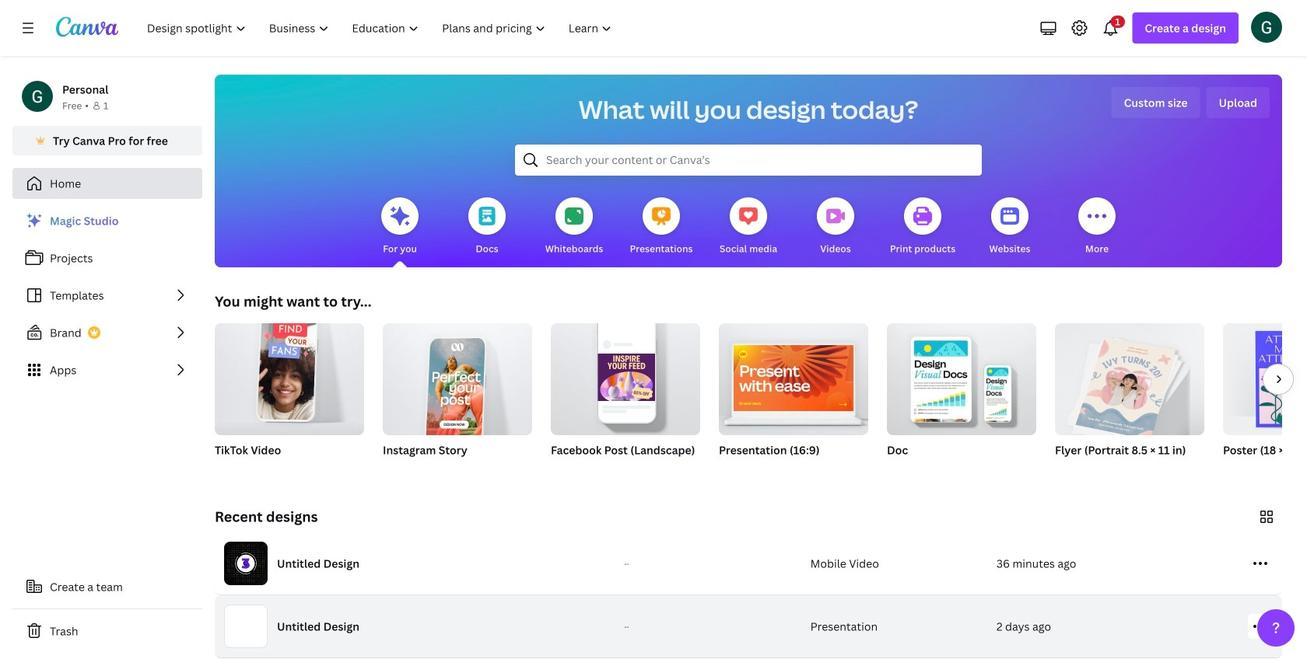 Task type: vqa. For each thing, say whether or not it's contained in the screenshot.
the left Canva
no



Task type: locate. For each thing, give the bounding box(es) containing it.
list
[[12, 205, 202, 386]]

greg robinson image
[[1251, 11, 1282, 43]]

group
[[215, 314, 364, 478], [215, 314, 364, 436], [383, 317, 532, 478], [383, 317, 532, 445], [551, 317, 700, 478], [551, 317, 700, 436], [719, 317, 868, 478], [719, 317, 868, 436], [887, 317, 1036, 478], [887, 317, 1036, 436], [1055, 317, 1204, 478], [1055, 317, 1204, 441], [1223, 324, 1307, 478], [1223, 324, 1307, 436]]

None search field
[[515, 145, 982, 176]]



Task type: describe. For each thing, give the bounding box(es) containing it.
Search search field
[[546, 146, 951, 175]]

top level navigation element
[[137, 12, 625, 44]]



